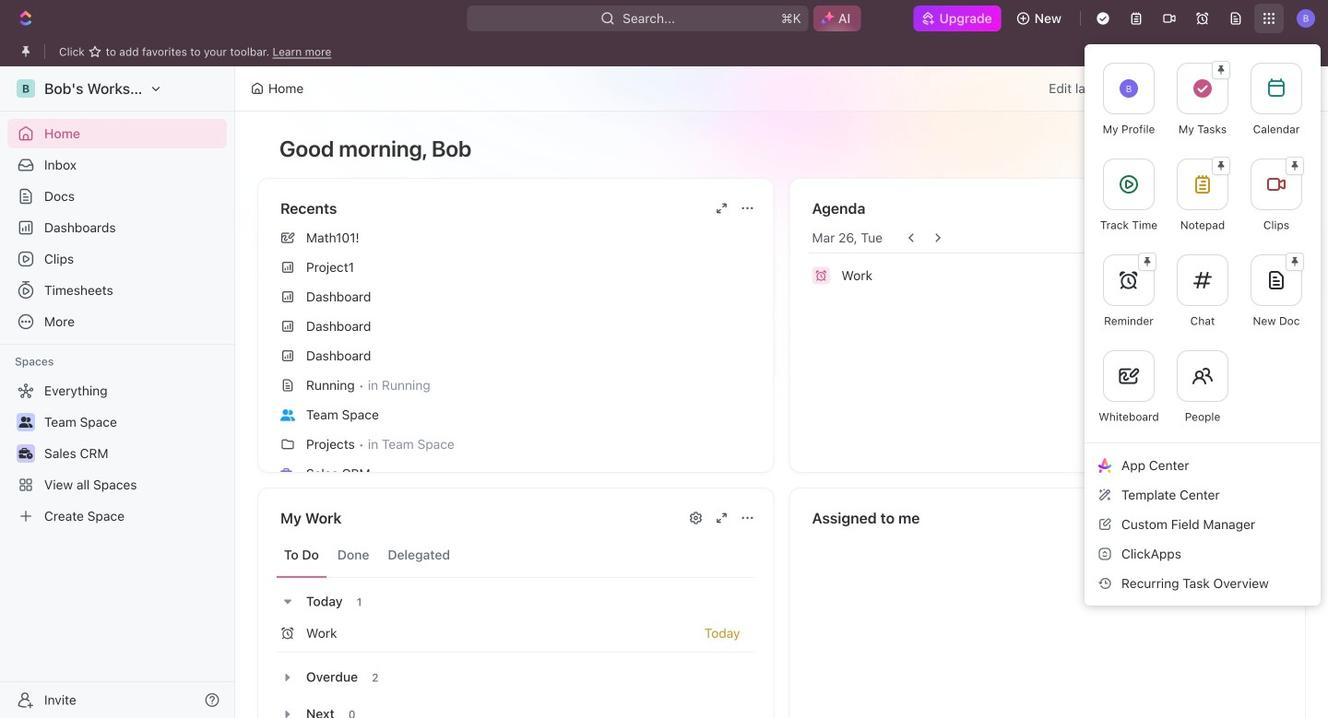 Task type: locate. For each thing, give the bounding box(es) containing it.
tab list
[[277, 533, 755, 578]]

tree inside sidebar navigation
[[7, 376, 227, 531]]

tree
[[7, 376, 227, 531]]



Task type: vqa. For each thing, say whether or not it's contained in the screenshot.
sidebar Navigation at the left of the page
yes



Task type: describe. For each thing, give the bounding box(es) containing it.
user group image
[[280, 409, 295, 421]]

sidebar navigation
[[0, 66, 235, 718]]

business time image
[[280, 468, 295, 480]]



